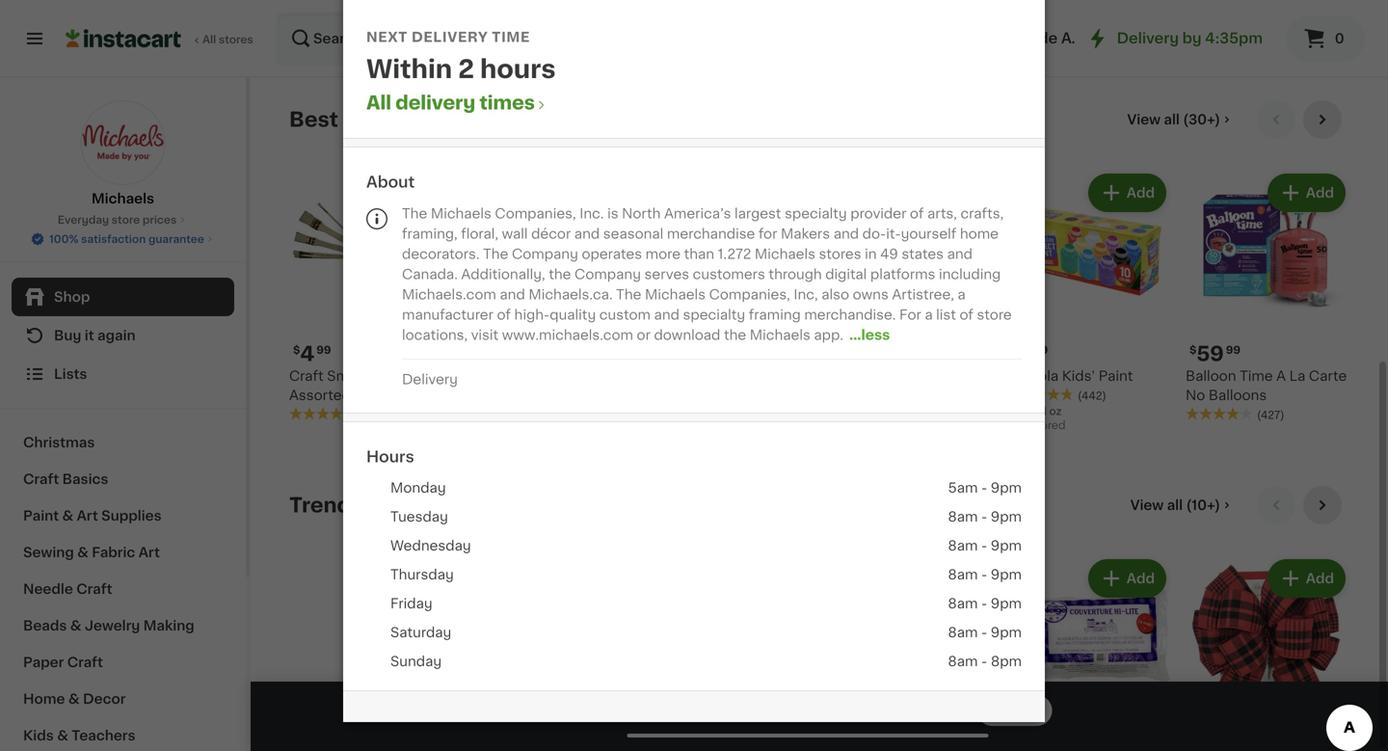 Task type: locate. For each thing, give the bounding box(es) containing it.
crayola
[[1007, 369, 1059, 383]]

stores
[[219, 34, 253, 45], [819, 247, 862, 261]]

0 vertical spatial delivery
[[412, 30, 488, 44]]

3 8am from the top
[[948, 568, 978, 581]]

1 9pm from the top
[[991, 481, 1022, 495]]

$ inside $ 7 49
[[472, 730, 480, 741]]

1 vertical spatial companies,
[[709, 288, 791, 301]]

&
[[62, 509, 73, 523], [77, 546, 89, 559], [70, 619, 81, 633], [68, 692, 80, 706], [57, 729, 68, 742]]

$ 4 99
[[293, 344, 331, 364]]

& right home
[[68, 692, 80, 706]]

0 horizontal spatial all
[[202, 34, 216, 45]]

0 vertical spatial item carousel region
[[289, 100, 1350, 471]]

8
[[1018, 344, 1032, 364]]

1 vertical spatial delivery
[[396, 94, 476, 112]]

all down within
[[366, 94, 391, 112]]

color
[[569, 369, 606, 383]]

9pm for friday
[[991, 597, 1022, 610]]

9pm for saturday
[[991, 626, 1022, 639]]

store down including
[[977, 308, 1012, 322]]

5 9pm from the top
[[991, 597, 1022, 610]]

craft inside the craft smart 25 piece assorted paint brushes
[[289, 369, 324, 383]]

0 vertical spatial view
[[1128, 113, 1161, 126]]

8pm
[[991, 655, 1022, 668]]

delivery by 4:35pm
[[1117, 31, 1263, 45]]

2 up 'all delivery times '
[[458, 57, 474, 81]]

49 right in
[[880, 247, 899, 261]]

& left the fabric
[[77, 546, 89, 559]]

12
[[480, 344, 502, 364]]

1 8am from the top
[[948, 510, 978, 524]]

trending now
[[289, 495, 437, 515]]

2 horizontal spatial the
[[616, 288, 642, 301]]

& for kids
[[57, 729, 68, 742]]

time
[[1240, 369, 1273, 383]]

within
[[366, 57, 452, 81]]

(2.93k)
[[361, 410, 400, 420]]

art right the fabric
[[139, 546, 160, 559]]

oz
[[1049, 406, 1062, 417]]

smart inside the craft smart 25 piece assorted paint brushes
[[327, 369, 368, 383]]

for
[[759, 227, 778, 241]]

0 horizontal spatial the
[[402, 207, 427, 220]]

paint down 25 at the left
[[354, 389, 389, 402]]

within 2 hours
[[366, 57, 556, 81]]

craft for 12
[[469, 369, 503, 383]]

main content
[[251, 77, 1389, 751]]

1 horizontal spatial all
[[366, 94, 391, 112]]

99 for 59
[[1226, 345, 1241, 355]]

1 vertical spatial store
[[977, 308, 1012, 322]]

1 horizontal spatial specialty
[[785, 207, 847, 220]]

company down operates
[[575, 268, 641, 281]]

times
[[480, 94, 535, 112]]

company down décor
[[512, 247, 578, 261]]

2 8am - 9pm from the top
[[948, 539, 1022, 553]]

in
[[865, 247, 877, 261]]

4 9pm from the top
[[991, 568, 1022, 581]]

smart inside 12 craft smart 16 color matte acrylic paint value pack
[[507, 369, 547, 383]]

0 vertical spatial the
[[402, 207, 427, 220]]

everyday
[[58, 215, 109, 225]]

520 south burnside avenue button
[[880, 12, 1117, 66]]

1 horizontal spatial delivery
[[1117, 31, 1179, 45]]

0 vertical spatial art
[[77, 509, 98, 523]]

99 right 4
[[317, 345, 331, 355]]

delivery for all
[[396, 94, 476, 112]]

1 vertical spatial view
[[1131, 499, 1164, 512]]

$ for 4
[[293, 345, 300, 355]]

1 vertical spatial all
[[1167, 499, 1183, 512]]

None search field
[[276, 12, 658, 66]]

specialty up download
[[683, 308, 746, 322]]

0 vertical spatial companies,
[[495, 207, 576, 220]]

delivery up within 2 hours
[[412, 30, 488, 44]]

product group
[[289, 170, 453, 423], [469, 170, 633, 458], [648, 170, 812, 461], [827, 170, 991, 440], [1007, 170, 1171, 436], [1186, 170, 1350, 423], [289, 555, 453, 751], [827, 555, 991, 751], [1007, 555, 1171, 751], [1186, 555, 1350, 751]]

$ 5 99
[[1011, 729, 1048, 750]]

2 smart from the left
[[507, 369, 547, 383]]

companies, up décor
[[495, 207, 576, 220]]

a
[[958, 288, 966, 301], [925, 308, 933, 322]]

3 8am - 9pm from the top
[[948, 568, 1022, 581]]

matte
[[469, 389, 509, 402]]

all
[[1164, 113, 1180, 126], [1167, 499, 1183, 512]]

$ for 59
[[1190, 345, 1197, 355]]

0 vertical spatial all
[[202, 34, 216, 45]]

0 horizontal spatial companies,
[[495, 207, 576, 220]]

1 horizontal spatial smart
[[507, 369, 547, 383]]

of right 'list'
[[960, 308, 974, 322]]

paper craft
[[23, 656, 103, 669]]

★★★★★
[[1007, 388, 1074, 401], [1007, 388, 1074, 401], [289, 407, 357, 421], [289, 407, 357, 421], [648, 407, 715, 421], [648, 407, 715, 421], [827, 407, 895, 421], [827, 407, 895, 421], [1186, 407, 1254, 421], [1186, 407, 1254, 421]]

a left 'list'
[[925, 308, 933, 322]]

0 vertical spatial the
[[549, 268, 571, 281]]

99 inside "8 99"
[[1034, 345, 1048, 355]]

- for wednesday
[[982, 539, 988, 553]]

delivery for next
[[412, 30, 488, 44]]

décor
[[531, 227, 571, 241]]

store up 100% satisfaction guarantee button
[[112, 215, 140, 225]]

specialty
[[785, 207, 847, 220], [683, 308, 746, 322]]

item carousel region
[[289, 100, 1350, 471], [289, 486, 1350, 751]]

product group containing 3
[[648, 170, 812, 461]]

& right kids
[[57, 729, 68, 742]]

8am
[[948, 510, 978, 524], [948, 539, 978, 553], [948, 568, 978, 581], [948, 597, 978, 610], [948, 626, 978, 639], [948, 655, 978, 668]]

lists
[[54, 367, 87, 381]]

including
[[939, 268, 1001, 281]]

1 horizontal spatial stores
[[819, 247, 862, 261]]

all right 'instacart logo'
[[202, 34, 216, 45]]

99 inside $ 6 99
[[675, 730, 690, 741]]

1 vertical spatial stores
[[819, 247, 862, 261]]

0 horizontal spatial smart
[[327, 369, 368, 383]]

delivery inside 'all delivery times '
[[396, 94, 476, 112]]

view for crayola kids' paint
[[1128, 113, 1161, 126]]

10 x 2 fl oz
[[1007, 406, 1062, 417]]

of up yourself
[[910, 207, 924, 220]]

beads & jewelry making
[[23, 619, 195, 633]]

8am - 9pm for friday
[[948, 597, 1022, 610]]

paint inside paint & art supplies link
[[23, 509, 59, 523]]

3 9pm from the top
[[991, 539, 1022, 553]]

1 horizontal spatial a
[[958, 288, 966, 301]]

craft basics link
[[12, 461, 234, 498]]

craft inside 'link'
[[76, 582, 112, 596]]

1 vertical spatial company
[[575, 268, 641, 281]]

view for 5
[[1131, 499, 1164, 512]]

company
[[512, 247, 578, 261], [575, 268, 641, 281]]

all for 5
[[1167, 499, 1183, 512]]

michaels up everyday store prices link
[[92, 192, 154, 205]]

& down craft basics
[[62, 509, 73, 523]]

paint inside 12 craft smart 16 color matte acrylic paint value pack
[[562, 389, 597, 402]]

craft down 4
[[289, 369, 324, 383]]

0 vertical spatial all
[[1164, 113, 1180, 126]]

99 inside $ 4 99
[[317, 345, 331, 355]]

(442)
[[1078, 391, 1107, 401]]

4 8am from the top
[[948, 597, 978, 610]]

america's
[[664, 207, 731, 220]]

99 inside $ 59 99
[[1226, 345, 1241, 355]]

all left (30+)
[[1164, 113, 1180, 126]]


[[535, 99, 549, 112]]

delivery by 4:35pm link
[[1086, 27, 1263, 50]]

south
[[944, 31, 988, 45]]

0 horizontal spatial stores
[[219, 34, 253, 45]]

99 right 8
[[1034, 345, 1048, 355]]

assorted
[[289, 389, 351, 402]]

1 vertical spatial all
[[366, 94, 391, 112]]

& for sewing
[[77, 546, 89, 559]]

michaels up through
[[755, 247, 816, 261]]

view left (30+)
[[1128, 113, 1161, 126]]

1 vertical spatial 49
[[494, 730, 509, 741]]

0 horizontal spatial art
[[77, 509, 98, 523]]

2 right x
[[1030, 406, 1037, 417]]

artistree,
[[892, 288, 954, 301]]

craft up matte
[[469, 369, 503, 383]]

decor
[[83, 692, 126, 706]]

craft smart 25 piece assorted paint brushes
[[289, 369, 448, 402]]

99 inside $ 19 99
[[863, 730, 878, 741]]

trending
[[289, 495, 385, 515]]

0 horizontal spatial a
[[925, 308, 933, 322]]

1 horizontal spatial art
[[139, 546, 160, 559]]

all inside 'all delivery times '
[[366, 94, 391, 112]]

the up framing,
[[402, 207, 427, 220]]

1 vertical spatial 2
[[1030, 406, 1037, 417]]

$ 6 99
[[652, 729, 690, 750]]

4 8am - 9pm from the top
[[948, 597, 1022, 610]]

9 99
[[838, 344, 869, 364]]

main content containing best sellers
[[251, 77, 1389, 751]]

1 vertical spatial the
[[724, 328, 747, 342]]

platforms
[[871, 268, 936, 281]]

paint up sewing
[[23, 509, 59, 523]]

saturday
[[391, 626, 452, 639]]

additionally,
[[461, 268, 545, 281]]

(30+)
[[1183, 113, 1221, 126]]

of up visit
[[497, 308, 511, 322]]

and
[[575, 227, 600, 241], [834, 227, 859, 241], [947, 247, 973, 261], [500, 288, 525, 301], [654, 308, 680, 322]]

craft
[[289, 369, 324, 383], [469, 369, 503, 383], [23, 472, 59, 486], [76, 582, 112, 596], [67, 656, 103, 669]]

carte
[[1309, 369, 1347, 383]]

0 horizontal spatial delivery
[[402, 373, 458, 386]]

companies,
[[495, 207, 576, 220], [709, 288, 791, 301]]

framing,
[[402, 227, 458, 241]]

1 8am - 9pm from the top
[[948, 510, 1022, 524]]

5 8am from the top
[[948, 626, 978, 639]]

and up including
[[947, 247, 973, 261]]

25
[[371, 369, 388, 383]]

2 vertical spatial the
[[616, 288, 642, 301]]

delivery up 'brushes'
[[402, 373, 458, 386]]

sponsored badge image
[[1007, 420, 1065, 432]]

merchandise.
[[805, 308, 896, 322]]

$ inside $ 5 99
[[1011, 730, 1018, 741]]

1 vertical spatial art
[[139, 546, 160, 559]]

specialty up makers
[[785, 207, 847, 220]]

app.
[[814, 328, 844, 342]]

6 9pm from the top
[[991, 626, 1022, 639]]

craft down christmas
[[23, 472, 59, 486]]

1 horizontal spatial 49
[[880, 247, 899, 261]]

product group containing 12
[[469, 170, 633, 458]]

1 smart from the left
[[327, 369, 368, 383]]

0 horizontal spatial 2
[[458, 57, 474, 81]]

paper
[[23, 656, 64, 669]]

1 vertical spatial specialty
[[683, 308, 746, 322]]

1 horizontal spatial 2
[[1030, 406, 1037, 417]]

1 vertical spatial item carousel region
[[289, 486, 1350, 751]]

art inside paint & art supplies link
[[77, 509, 98, 523]]

0 horizontal spatial store
[[112, 215, 140, 225]]

states
[[902, 247, 944, 261]]

craft down sewing & fabric art
[[76, 582, 112, 596]]

sewing & fabric art
[[23, 546, 160, 559]]

view all (10+) button
[[1123, 486, 1242, 525]]

4
[[300, 344, 315, 364]]

5am
[[948, 481, 978, 495]]

smart left 25 at the left
[[327, 369, 368, 383]]

1 vertical spatial the
[[483, 247, 509, 261]]

$ inside $ 19 99
[[831, 730, 838, 741]]

0 vertical spatial specialty
[[785, 207, 847, 220]]

now
[[389, 495, 437, 515]]

99 inside $ 5 99
[[1033, 730, 1048, 741]]

2 item carousel region from the top
[[289, 486, 1350, 751]]

art down basics
[[77, 509, 98, 523]]

sunday
[[391, 655, 442, 668]]

piece
[[392, 369, 430, 383]]

0 vertical spatial 2
[[458, 57, 474, 81]]

0 vertical spatial delivery
[[1117, 31, 1179, 45]]

0 horizontal spatial the
[[549, 268, 571, 281]]

all for stores
[[202, 34, 216, 45]]

basics
[[62, 472, 108, 486]]

store inside the michaels companies, inc. is north america's largest specialty provider of arts, crafts, framing, floral, wall décor and seasonal merchandise for makers and do-it-yourself home decorators. the company operates more than 1.272 michaels stores in 49 states and canada. additionally, the company serves customers through digital platforms including michaels.com and michaels.ca. the michaels companies, inc, also owns artistree, a manufacturer of high-quality custom and specialty framing merchandise. for a list of store locations, visit www.michaels.com or download the michaels app.
[[977, 308, 1012, 322]]

the up michaels.ca.
[[549, 268, 571, 281]]

& for home
[[68, 692, 80, 706]]

delivery left by
[[1117, 31, 1179, 45]]

smart up acrylic
[[507, 369, 547, 383]]

north
[[622, 207, 661, 220]]

2 9pm from the top
[[991, 510, 1022, 524]]

craft for needle
[[76, 582, 112, 596]]

1 item carousel region from the top
[[289, 100, 1350, 471]]

$ inside $ 4 99
[[293, 345, 300, 355]]

kids & teachers
[[23, 729, 136, 742]]

balloon time a la carte no balloons
[[1186, 369, 1347, 402]]

largest
[[735, 207, 781, 220]]

99 down the ...
[[854, 345, 869, 355]]

view left (10+)
[[1131, 499, 1164, 512]]

it
[[85, 329, 94, 342]]

1 horizontal spatial store
[[977, 308, 1012, 322]]

delivery for delivery by 4:35pm
[[1117, 31, 1179, 45]]

michaels up "floral,"
[[431, 207, 492, 220]]

0 horizontal spatial 49
[[494, 730, 509, 741]]

$
[[293, 345, 300, 355], [1190, 345, 1197, 355], [472, 730, 480, 741], [652, 730, 659, 741], [831, 730, 838, 741], [1011, 730, 1018, 741]]

49 right 7
[[494, 730, 509, 741]]

product group containing 5
[[1007, 555, 1171, 751]]

16
[[551, 369, 565, 383]]

a down including
[[958, 288, 966, 301]]

michaels link
[[81, 100, 165, 208]]

99 right the 19
[[863, 730, 878, 741]]

& right 'beads'
[[70, 619, 81, 633]]

delivery down within 2 hours
[[396, 94, 476, 112]]

6 8am from the top
[[948, 655, 978, 668]]

99 right 5
[[1033, 730, 1048, 741]]

1 vertical spatial delivery
[[402, 373, 458, 386]]

all left (10+)
[[1167, 499, 1183, 512]]

the up additionally,
[[483, 247, 509, 261]]

the right download
[[724, 328, 747, 342]]

companies, down customers
[[709, 288, 791, 301]]

friday
[[391, 597, 433, 610]]

kids & teachers link
[[12, 717, 234, 751]]

49 inside $ 7 49
[[494, 730, 509, 741]]

0 horizontal spatial specialty
[[683, 308, 746, 322]]

wall
[[502, 227, 528, 241]]

2 8am from the top
[[948, 539, 978, 553]]

$ for 6
[[652, 730, 659, 741]]

paint down color on the left
[[562, 389, 597, 402]]

5 8am - 9pm from the top
[[948, 626, 1022, 639]]

0 vertical spatial 49
[[880, 247, 899, 261]]

99 right 6
[[675, 730, 690, 741]]

craft inside 12 craft smart 16 color matte acrylic paint value pack
[[469, 369, 503, 383]]

craft up home & decor
[[67, 656, 103, 669]]

99 inside 9 99
[[854, 345, 869, 355]]

8am for tuesday
[[948, 510, 978, 524]]

product group containing 59
[[1186, 170, 1350, 423]]

- for thursday
[[982, 568, 988, 581]]

99 right 59
[[1226, 345, 1241, 355]]

the up custom
[[616, 288, 642, 301]]

0
[[1335, 32, 1345, 45]]

$ inside $ 59 99
[[1190, 345, 1197, 355]]

$ inside $ 6 99
[[652, 730, 659, 741]]

& for paint
[[62, 509, 73, 523]]

8am for friday
[[948, 597, 978, 610]]

1 horizontal spatial companies,
[[709, 288, 791, 301]]



Task type: vqa. For each thing, say whether or not it's contained in the screenshot.


Task type: describe. For each thing, give the bounding box(es) containing it.
8am - 9pm for saturday
[[948, 626, 1022, 639]]

custom
[[600, 308, 651, 322]]

it-
[[886, 227, 901, 241]]

8am - 9pm for thursday
[[948, 568, 1022, 581]]

buy it again
[[54, 329, 136, 342]]

everyday store prices link
[[58, 212, 188, 228]]

home
[[23, 692, 65, 706]]

no
[[1186, 389, 1206, 402]]

burnside
[[991, 31, 1058, 45]]

- for saturday
[[982, 626, 988, 639]]

9pm for tuesday
[[991, 510, 1022, 524]]

8am for sunday
[[948, 655, 978, 668]]

0 vertical spatial company
[[512, 247, 578, 261]]

all for delivery
[[366, 94, 391, 112]]

product group containing 4
[[289, 170, 453, 423]]

9pm for thursday
[[991, 568, 1022, 581]]

1 horizontal spatial the
[[724, 328, 747, 342]]

seasonal
[[603, 227, 664, 241]]

locations,
[[402, 328, 468, 342]]

1 horizontal spatial the
[[483, 247, 509, 261]]

2 inside product group
[[1030, 406, 1037, 417]]

home & decor link
[[12, 681, 234, 717]]

kids
[[23, 729, 54, 742]]

view all (10+)
[[1131, 499, 1221, 512]]

art inside sewing & fabric art link
[[139, 546, 160, 559]]

520
[[911, 31, 940, 45]]

- for monday
[[982, 481, 988, 495]]

next
[[366, 30, 408, 44]]

the michaels companies, inc. is north america's largest specialty provider of arts, crafts, framing, floral, wall décor and seasonal merchandise for makers and do-it-yourself home decorators. the company operates more than 1.272 michaels stores in 49 states and canada. additionally, the company serves customers through digital platforms including michaels.com and michaels.ca. the michaels companies, inc, also owns artistree, a manufacturer of high-quality custom and specialty framing merchandise. for a list of store locations, visit www.michaels.com or download the michaels app.
[[402, 207, 1012, 342]]

100% satisfaction guarantee
[[49, 234, 204, 244]]

product group containing 9
[[827, 170, 991, 440]]

& for beads
[[70, 619, 81, 633]]

and up download
[[654, 308, 680, 322]]

view all (30+) button
[[1120, 100, 1242, 139]]

monday
[[391, 481, 446, 495]]

(10+)
[[1186, 499, 1221, 512]]

9
[[838, 344, 852, 364]]

for
[[900, 308, 922, 322]]

owns
[[853, 288, 889, 301]]

sewing & fabric art link
[[12, 534, 234, 571]]

item carousel region containing best sellers
[[289, 100, 1350, 471]]

floral,
[[461, 227, 499, 241]]

hours
[[480, 57, 556, 81]]

product group containing 19
[[827, 555, 991, 751]]

paint & art supplies link
[[12, 498, 234, 534]]

- for sunday
[[982, 655, 988, 668]]

10
[[1007, 406, 1019, 417]]

everyday store prices
[[58, 215, 177, 225]]

99 for 5
[[1033, 730, 1048, 741]]

8am - 9pm for wednesday
[[948, 539, 1022, 553]]

520 south burnside avenue
[[911, 31, 1117, 45]]

$16.99 element
[[1186, 727, 1350, 751]]

(4.71k)
[[719, 410, 755, 420]]

8am for saturday
[[948, 626, 978, 639]]

99 for 4
[[317, 345, 331, 355]]

shop
[[54, 290, 90, 304]]

0 vertical spatial store
[[112, 215, 140, 225]]

operates
[[582, 247, 642, 261]]

0 button
[[1286, 15, 1365, 62]]

7
[[480, 729, 492, 750]]

serves
[[645, 268, 690, 281]]

arts,
[[928, 207, 957, 220]]

$ for 5
[[1011, 730, 1018, 741]]

pack
[[509, 408, 542, 421]]

99 for 19
[[863, 730, 878, 741]]

5
[[1018, 729, 1031, 750]]

delivery for delivery
[[402, 373, 458, 386]]

inc,
[[794, 288, 818, 301]]

and down additionally,
[[500, 288, 525, 301]]

instacart logo image
[[66, 27, 181, 50]]

$ 7 49
[[472, 729, 509, 750]]

visit
[[471, 328, 499, 342]]

hours
[[366, 449, 414, 465]]

and down inc.
[[575, 227, 600, 241]]

19
[[838, 729, 861, 750]]

manufacturer
[[402, 308, 494, 322]]

next delivery time
[[366, 30, 530, 44]]

needle
[[23, 582, 73, 596]]

michaels inside michaels link
[[92, 192, 154, 205]]

item carousel region containing trending now
[[289, 486, 1350, 751]]

less
[[862, 328, 890, 342]]

craft for paper
[[67, 656, 103, 669]]

home & decor
[[23, 692, 126, 706]]

all stores link
[[66, 12, 255, 66]]

8am for thursday
[[948, 568, 978, 581]]

needle craft
[[23, 582, 112, 596]]

2 horizontal spatial of
[[960, 308, 974, 322]]

list
[[936, 308, 956, 322]]

canada.
[[402, 268, 458, 281]]

makers
[[781, 227, 830, 241]]

beads & jewelry making link
[[12, 607, 234, 644]]

paint inside the craft smart 25 piece assorted paint brushes
[[354, 389, 389, 402]]

all delivery times 
[[366, 94, 549, 112]]

...
[[849, 328, 862, 342]]

49 inside the michaels companies, inc. is north america's largest specialty provider of arts, crafts, framing, floral, wall décor and seasonal merchandise for makers and do-it-yourself home decorators. the company operates more than 1.272 michaels stores in 49 states and canada. additionally, the company serves customers through digital platforms including michaels.com and michaels.ca. the michaels companies, inc, also owns artistree, a manufacturer of high-quality custom and specialty framing merchandise. for a list of store locations, visit www.michaels.com or download the michaels app.
[[880, 247, 899, 261]]

8 99
[[1018, 344, 1048, 364]]

fl
[[1040, 406, 1047, 417]]

michaels down serves
[[645, 288, 706, 301]]

9pm for monday
[[991, 481, 1022, 495]]

beads
[[23, 619, 67, 633]]

product group containing 8
[[1007, 170, 1171, 436]]

3
[[659, 344, 672, 364]]

$ for 7
[[472, 730, 480, 741]]

michaels down framing
[[750, 328, 811, 342]]

- for friday
[[982, 597, 988, 610]]

and left do-
[[834, 227, 859, 241]]

avenue
[[1061, 31, 1117, 45]]

inc.
[[580, 207, 604, 220]]

$ for 19
[[831, 730, 838, 741]]

8am - 9pm for tuesday
[[948, 510, 1022, 524]]

is
[[608, 207, 619, 220]]

treatment tracker modal dialog
[[251, 682, 1389, 751]]

best sellers
[[289, 109, 416, 130]]

5am - 9pm
[[948, 481, 1022, 495]]

paint up (442)
[[1099, 369, 1133, 383]]

8am for wednesday
[[948, 539, 978, 553]]

teachers
[[72, 729, 136, 742]]

stores inside the michaels companies, inc. is north america's largest specialty provider of arts, crafts, framing, floral, wall décor and seasonal merchandise for makers and do-it-yourself home decorators. the company operates more than 1.272 michaels stores in 49 states and canada. additionally, the company serves customers through digital platforms including michaels.com and michaels.ca. the michaels companies, inc, also owns artistree, a manufacturer of high-quality custom and specialty framing merchandise. for a list of store locations, visit www.michaels.com or download the michaels app.
[[819, 247, 862, 261]]

100% satisfaction guarantee button
[[30, 228, 216, 247]]

8am - 8pm
[[948, 655, 1022, 668]]

- for tuesday
[[982, 510, 988, 524]]

0 vertical spatial stores
[[219, 34, 253, 45]]

merchandise
[[667, 227, 755, 241]]

9pm for wednesday
[[991, 539, 1022, 553]]

6
[[659, 729, 673, 750]]

0 vertical spatial a
[[958, 288, 966, 301]]

or
[[637, 328, 651, 342]]

$9.99 element
[[289, 727, 453, 751]]

1 horizontal spatial of
[[910, 207, 924, 220]]

michaels logo image
[[81, 100, 165, 185]]

yourself
[[901, 227, 957, 241]]

shop link
[[12, 278, 234, 316]]

99 for 6
[[675, 730, 690, 741]]

1 vertical spatial a
[[925, 308, 933, 322]]

1.272
[[718, 247, 751, 261]]

0 horizontal spatial of
[[497, 308, 511, 322]]

all for crayola kids' paint
[[1164, 113, 1180, 126]]



